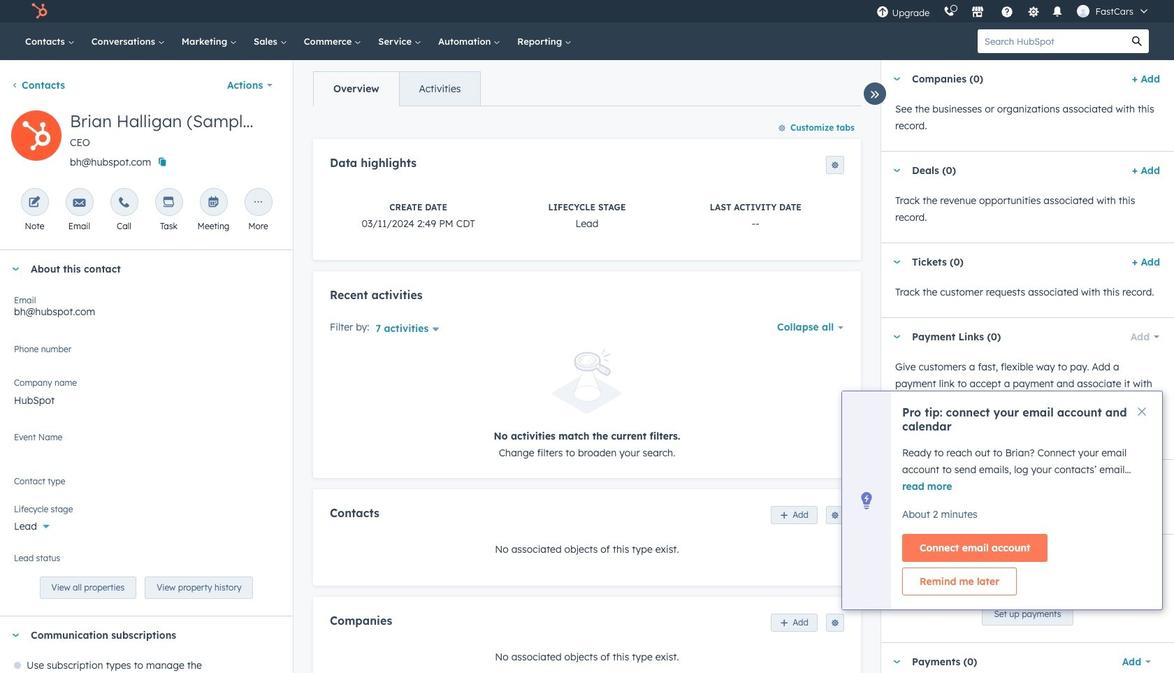 Task type: vqa. For each thing, say whether or not it's contained in the screenshot.
tab list
no



Task type: locate. For each thing, give the bounding box(es) containing it.
email image
[[73, 196, 86, 210]]

close image
[[1138, 408, 1147, 416]]

None text field
[[14, 430, 279, 458]]

None text field
[[14, 342, 279, 370], [14, 386, 279, 414], [14, 342, 279, 370], [14, 386, 279, 414]]

caret image
[[893, 77, 901, 81], [893, 260, 901, 264], [893, 477, 901, 481], [893, 552, 901, 555], [11, 634, 20, 637]]

more image
[[252, 196, 265, 210]]

menu
[[870, 0, 1158, 22]]

navigation
[[313, 71, 481, 106]]

alert
[[330, 350, 845, 461]]

Search HubSpot search field
[[978, 29, 1126, 53]]

caret image
[[893, 169, 901, 172], [11, 267, 20, 271], [893, 335, 901, 339], [893, 660, 901, 664]]



Task type: describe. For each thing, give the bounding box(es) containing it.
marketplaces image
[[972, 6, 985, 19]]

call image
[[118, 196, 130, 210]]

note image
[[28, 196, 41, 210]]

meeting image
[[207, 196, 220, 210]]

task image
[[163, 196, 175, 210]]

christina overa image
[[1078, 5, 1090, 17]]



